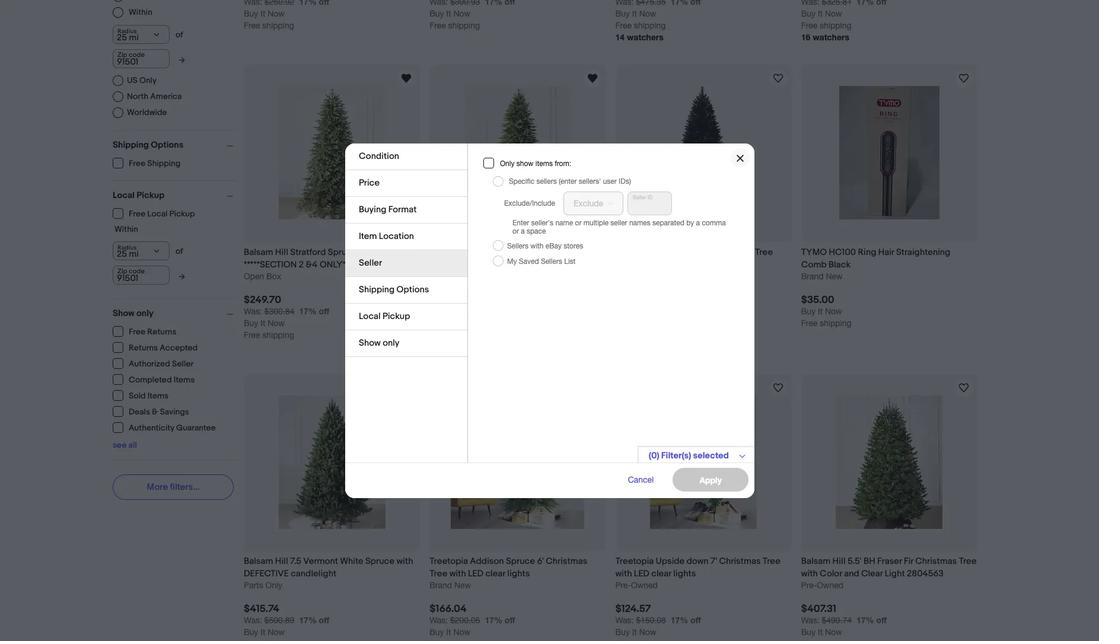 Task type: describe. For each thing, give the bounding box(es) containing it.
treetopia tuxedo black christmas tree unlit 6' artificial christmas tree link
[[616, 246, 792, 271]]

treetopia addison spruce  6' christmas tree with led  clear lights brand new
[[430, 556, 588, 590]]

clear for $166.04
[[486, 568, 505, 580]]

&4
[[306, 259, 318, 270]]

0 vertical spatial returns
[[147, 327, 177, 337]]

item location
[[359, 230, 414, 242]]

deals
[[129, 407, 150, 417]]

shipping inside 'tab list'
[[359, 284, 394, 295]]

completed items link
[[113, 374, 195, 385]]

buy inside $124.57 was: $150.08 17% off buy it now
[[616, 628, 630, 637]]

us only
[[127, 75, 157, 85]]

guarantee
[[176, 423, 216, 433]]

free local pickup
[[129, 209, 195, 219]]

show only button
[[113, 308, 238, 319]]

off for $124.57
[[691, 615, 701, 625]]

*****section
[[244, 259, 297, 270]]

addison
[[470, 556, 504, 567]]

lights for $166.04
[[507, 568, 530, 580]]

worldwide link
[[113, 107, 167, 118]]

more filters... button
[[113, 474, 234, 500]]

hill for $249.70
[[275, 247, 288, 258]]

now inside $166.04 was: $200.05 17% off buy it now
[[454, 628, 471, 637]]

owned inside balsam hill 5.5' bh fraser fir christmas tree with color and clear light 2804563 pre-owned
[[817, 581, 844, 590]]

ring
[[858, 247, 876, 258]]

treetopia tuxedo black christmas tree unlit 6' artificial christmas tree heading
[[616, 247, 773, 270]]

local inside 'tab list'
[[359, 311, 380, 322]]

buy it now free shipping 16 watchers
[[801, 9, 852, 42]]

it inside the $415.74 was: $500.89 17% off buy it now
[[261, 628, 265, 637]]

treetopia tuxedo black christmas tree unlit 6' artificial christmas tree
[[616, 247, 773, 270]]

treetopia tuxedo black christmas tree unlit 6' artificial christmas tree image
[[667, 86, 741, 220]]

location
[[379, 230, 414, 242]]

fraser
[[877, 556, 902, 567]]

it inside $35.00 buy it now free shipping
[[818, 307, 823, 316]]

$415.53 $500.64 buy it now free shipping
[[430, 294, 480, 340]]

0 horizontal spatial show only
[[113, 308, 154, 319]]

fir
[[904, 556, 914, 567]]

spruce inside balsam hill stratford spruce  9' *****section 2 &4 only**** w/ clear open box
[[328, 247, 357, 258]]

17% for $166.04
[[485, 615, 502, 625]]

balsam hill 5.5' bh fraser fir christmas tree with color and clear light 2804563 pre-owned
[[801, 556, 977, 590]]

vermont
[[303, 556, 338, 567]]

christmas inside balsam hill 5.5' bh fraser fir christmas tree with color and clear light 2804563 pre-owned
[[916, 556, 957, 567]]

0 horizontal spatial local pickup
[[113, 190, 165, 201]]

format
[[388, 204, 416, 215]]

defective
[[244, 568, 289, 580]]

show
[[516, 159, 533, 167]]

sold items
[[129, 391, 169, 401]]

free inside $35.00 buy it now free shipping
[[801, 318, 818, 328]]

authenticity
[[129, 423, 174, 433]]

price
[[359, 177, 379, 188]]

6' inside treetopia addison spruce  6' christmas tree with led  clear lights brand new
[[537, 556, 544, 567]]

treetopia inside treetopia tuxedo black christmas tree unlit 6' artificial christmas tree
[[616, 247, 654, 258]]

see all button
[[113, 440, 137, 450]]

(0)
[[649, 450, 659, 461]]

17% for $407.31
[[857, 615, 874, 625]]

free returns
[[129, 327, 177, 337]]

$35.00 buy it now free shipping
[[801, 294, 852, 328]]

balsam hill silverado slim 7' candlelight led lights 2809585 image
[[465, 86, 571, 220]]

us only link
[[113, 75, 157, 86]]

clear for $124.57
[[652, 568, 671, 580]]

accepted
[[160, 343, 198, 353]]

it inside $407.31 was: $490.74 17% off buy it now
[[818, 628, 823, 637]]

$500.64 text field
[[430, 307, 480, 316]]

new inside tymo hc100 ring hair straightening comb black brand new
[[826, 271, 843, 281]]

bh
[[864, 556, 875, 567]]

of for 2nd the apply within filter icon from the bottom
[[176, 29, 183, 39]]

balsam hill 7.5 vermont white spruce with defective candlelight heading
[[244, 556, 413, 580]]

tree inside treetopia addison spruce  6' christmas tree with led  clear lights brand new
[[430, 568, 447, 580]]

led for $124.57
[[634, 568, 650, 580]]

it inside buy it now free shipping 14 watchers
[[632, 9, 637, 19]]

lights inside balsam hill silverado slim 7' candlelight led lights 2809585 open box
[[447, 259, 470, 270]]

with inside balsam hill 5.5' bh fraser fir christmas tree with color and clear light 2804563 pre-owned
[[801, 568, 818, 580]]

treetopia addison spruce  6' christmas tree with led  clear lights heading
[[430, 556, 588, 580]]

more filters...
[[147, 481, 200, 493]]

0 horizontal spatial options
[[151, 139, 183, 150]]

treetopia for $124.57
[[616, 556, 654, 567]]

local pickup inside 'tab list'
[[359, 311, 410, 322]]

more
[[147, 481, 168, 493]]

balsam hill silverado slim 7' candlelight led lights 2809585 open box
[[430, 247, 591, 281]]

authorized
[[129, 359, 170, 369]]

7' inside treetopia upside down 7' christmas tree with led clear lights pre-owned
[[711, 556, 717, 567]]

brand inside treetopia addison spruce  6' christmas tree with led  clear lights brand new
[[430, 581, 452, 590]]

black inside treetopia tuxedo black christmas tree unlit 6' artificial christmas tree
[[688, 247, 710, 258]]

treetopia upside down 7' christmas tree with led clear lights image
[[650, 396, 757, 529]]

completed
[[129, 375, 172, 385]]

sold
[[129, 391, 146, 401]]

see
[[113, 440, 127, 450]]

hill for $407.31
[[833, 556, 846, 567]]

options inside 'tab list'
[[396, 284, 429, 295]]

buying format
[[359, 204, 416, 215]]

tree inside treetopia upside down 7' christmas tree with led clear lights pre-owned
[[763, 556, 781, 567]]

2
[[299, 259, 304, 270]]

local inside free local pickup link
[[147, 209, 168, 219]]

$407.31
[[801, 603, 837, 615]]

balsam hill silverado slim 7' candlelight led lights 2809585 heading
[[430, 247, 591, 270]]

balsam hill stratford spruce  9' *****section 2 &4 only**** w/ clear heading
[[244, 247, 390, 270]]

only inside balsam hill 7.5 vermont white spruce with defective candlelight parts only
[[266, 581, 282, 590]]

1 vertical spatial pickup
[[169, 209, 195, 219]]

treetopia upside down 7' christmas tree with led clear lights pre-owned
[[616, 556, 781, 590]]

apply
[[699, 475, 722, 485]]

buy inside $407.31 was: $490.74 17% off buy it now
[[801, 628, 816, 637]]

unlit
[[616, 259, 634, 270]]

with for $415.74
[[397, 556, 413, 567]]

$249.70
[[244, 294, 281, 306]]

tymo hc100 ring hair straightening comb black heading
[[801, 247, 951, 270]]

now inside $124.57 was: $150.08 17% off buy it now
[[639, 628, 656, 637]]

balsam hill stratford spruce  9' *****section 2 &4 only**** w/ clear link
[[244, 246, 420, 271]]

artificial
[[645, 259, 677, 270]]

tymo hc100 ring hair straightening comb black image
[[839, 86, 940, 220]]

0 vertical spatial shipping options
[[113, 139, 183, 150]]

treetopia addison spruce  6' christmas tree with led  clear lights image
[[451, 396, 585, 529]]

off for $407.31
[[876, 615, 887, 625]]

balsam hill 7.5 vermont white spruce with defective candlelight link
[[244, 555, 420, 580]]

pre- inside balsam hill 5.5' bh fraser fir christmas tree with color and clear light 2804563 pre-owned
[[801, 581, 817, 590]]

box inside balsam hill stratford spruce  9' *****section 2 &4 only**** w/ clear open box
[[266, 271, 281, 281]]

spruce inside treetopia addison spruce  6' christmas tree with led  clear lights brand new
[[506, 556, 535, 567]]

w/
[[357, 259, 368, 270]]

1 vertical spatial within
[[114, 224, 138, 234]]

owned inside treetopia upside down 7' christmas tree with led clear lights pre-owned
[[631, 581, 658, 590]]

now inside $415.53 $500.64 buy it now free shipping
[[454, 318, 471, 328]]

parts
[[244, 581, 263, 590]]

buy inside $249.70 was: $300.84 17% off buy it now free shipping
[[244, 318, 258, 328]]

buy inside the $415.74 was: $500.89 17% off buy it now
[[244, 628, 258, 637]]

buy inside $166.04 was: $200.05 17% off buy it now
[[430, 628, 444, 637]]

free returns link
[[113, 326, 177, 337]]

7.5
[[290, 556, 301, 567]]

$150.08
[[636, 616, 666, 625]]

dialog containing condition
[[0, 0, 1099, 641]]

0 vertical spatial only
[[136, 308, 154, 319]]

black inside tymo hc100 ring hair straightening comb black brand new
[[829, 259, 851, 270]]

balsam hill silverado slim 7' candlelight led lights 2809585 link
[[430, 246, 606, 271]]

show inside 'tab list'
[[359, 337, 380, 349]]

free inside buy it now free shipping 16 watchers
[[801, 21, 818, 30]]

now inside $407.31 was: $490.74 17% off buy it now
[[825, 628, 842, 637]]

2804563
[[907, 568, 944, 580]]

seller inside 'tab list'
[[359, 257, 382, 268]]

with for $124.57
[[616, 568, 632, 580]]

was: for $407.31
[[801, 616, 820, 625]]

tab list containing condition
[[345, 143, 467, 357]]

pre- inside treetopia upside down 7' christmas tree with led clear lights pre-owned
[[616, 581, 631, 590]]

free local pickup link
[[113, 208, 196, 219]]

of for second the apply within filter icon from the top of the page
[[176, 246, 183, 256]]

treetopia for $166.04
[[430, 556, 468, 567]]

buying
[[359, 204, 386, 215]]

only show items from:
[[500, 159, 571, 167]]

balsam hill stratford spruce  9'  *****section 2 &4 only**** w/ clear image
[[279, 86, 385, 220]]

you are watching this item, click to unwatch image for $415.53
[[585, 71, 599, 86]]

watch tymo hc100 ring hair straightening comb black image
[[957, 71, 971, 86]]

1 vertical spatial shipping
[[147, 158, 181, 168]]

buy inside $415.53 $500.64 buy it now free shipping
[[430, 318, 444, 328]]

$415.74
[[244, 603, 280, 615]]

it inside $124.57 was: $150.08 17% off buy it now
[[632, 628, 637, 637]]

buy inside buy it now free shipping 14 watchers
[[616, 9, 630, 19]]

$300.84
[[264, 307, 294, 316]]

only****
[[320, 259, 356, 270]]

deals & savings
[[129, 407, 189, 417]]

2 buy it now free shipping from the left
[[430, 9, 480, 30]]

$500.89
[[264, 616, 294, 625]]

clear
[[861, 568, 883, 580]]

it inside $249.70 was: $300.84 17% off buy it now free shipping
[[261, 318, 265, 328]]

14
[[616, 32, 625, 42]]

$415.53
[[430, 294, 466, 306]]

balsam hill stratford spruce  9' *****section 2 &4 only**** w/ clear open box
[[244, 247, 390, 281]]

show only inside 'tab list'
[[359, 337, 399, 349]]

upside
[[656, 556, 685, 567]]

&
[[152, 407, 158, 417]]

2 apply within filter image from the top
[[179, 273, 185, 280]]

was: for $415.74
[[244, 616, 262, 625]]

tymo hc100 ring hair straightening comb black brand new
[[801, 247, 951, 281]]

down
[[687, 556, 709, 567]]

led for $166.04
[[468, 568, 484, 580]]



Task type: vqa. For each thing, say whether or not it's contained in the screenshot.
New
yes



Task type: locate. For each thing, give the bounding box(es) containing it.
clear down the addison
[[486, 568, 505, 580]]

box inside balsam hill silverado slim 7' candlelight led lights 2809585 open box
[[452, 271, 467, 281]]

balsam up color
[[801, 556, 831, 567]]

returns down free returns link
[[129, 343, 158, 353]]

with inside treetopia upside down 7' christmas tree with led clear lights pre-owned
[[616, 568, 632, 580]]

1 vertical spatial items
[[148, 391, 169, 401]]

hill inside balsam hill stratford spruce  9' *****section 2 &4 only**** w/ clear open box
[[275, 247, 288, 258]]

it inside buy it now free shipping 16 watchers
[[818, 9, 823, 19]]

apply within filter image
[[179, 56, 185, 64], [179, 273, 185, 280]]

1 vertical spatial returns
[[129, 343, 158, 353]]

watch treetopia upside down 7' christmas tree with led clear lights image
[[771, 381, 785, 395]]

2 horizontal spatial led
[[634, 568, 650, 580]]

led up the '$415.53'
[[430, 259, 445, 270]]

christmas
[[712, 247, 753, 258], [679, 259, 721, 270], [546, 556, 588, 567], [719, 556, 761, 567], [916, 556, 957, 567]]

christmas inside treetopia upside down 7' christmas tree with led clear lights pre-owned
[[719, 556, 761, 567]]

candlelight
[[544, 247, 591, 258]]

watchers inside buy it now free shipping 14 watchers
[[627, 32, 664, 42]]

shipping options down w/
[[359, 284, 429, 295]]

dialog
[[0, 0, 1099, 641]]

0 vertical spatial show
[[113, 308, 135, 319]]

1 horizontal spatial led
[[468, 568, 484, 580]]

hill up *****section
[[275, 247, 288, 258]]

2 pre- from the left
[[801, 581, 817, 590]]

0 horizontal spatial spruce
[[328, 247, 357, 258]]

clear right w/
[[370, 259, 390, 270]]

6' right the addison
[[537, 556, 544, 567]]

all
[[128, 440, 137, 450]]

selected
[[693, 450, 729, 461]]

off right $300.84
[[319, 306, 329, 316]]

0 vertical spatial apply within filter image
[[179, 56, 185, 64]]

authorized seller link
[[113, 358, 194, 369]]

off inside $166.04 was: $200.05 17% off buy it now
[[505, 615, 515, 625]]

box down *****section
[[266, 271, 281, 281]]

2 horizontal spatial spruce
[[506, 556, 535, 567]]

off inside the $415.74 was: $500.89 17% off buy it now
[[319, 615, 329, 625]]

0 vertical spatial 7'
[[535, 247, 542, 258]]

white
[[340, 556, 363, 567]]

balsam
[[244, 247, 273, 258], [430, 247, 459, 258], [244, 556, 273, 567], [801, 556, 831, 567]]

$415.74 was: $500.89 17% off buy it now
[[244, 603, 329, 637]]

9'
[[359, 247, 366, 258]]

apply within filter image up show only dropdown button
[[179, 273, 185, 280]]

0 horizontal spatial shipping options
[[113, 139, 183, 150]]

1 horizontal spatial brand
[[801, 271, 824, 281]]

apply within filter image up america
[[179, 56, 185, 64]]

free shipping link
[[113, 158, 181, 168]]

2 watchers from the left
[[813, 32, 850, 42]]

0 vertical spatial show only
[[113, 308, 154, 319]]

spruce right the addison
[[506, 556, 535, 567]]

17% right $300.84
[[299, 306, 317, 316]]

1 horizontal spatial new
[[826, 271, 843, 281]]

local pickup down w/
[[359, 311, 410, 322]]

0 vertical spatial black
[[688, 247, 710, 258]]

17% right the $490.74
[[857, 615, 874, 625]]

shipping inside buy it now free shipping 16 watchers
[[820, 21, 852, 30]]

balsam up defective
[[244, 556, 273, 567]]

with for $166.04
[[449, 568, 466, 580]]

led inside treetopia addison spruce  6' christmas tree with led  clear lights brand new
[[468, 568, 484, 580]]

shipping inside buy it now free shipping 14 watchers
[[634, 21, 666, 30]]

17% right $500.89
[[299, 615, 317, 625]]

hill for $415.74
[[275, 556, 288, 567]]

0 horizontal spatial lights
[[447, 259, 470, 270]]

0 vertical spatial brand
[[801, 271, 824, 281]]

17% right the $150.08
[[671, 615, 688, 625]]

1 horizontal spatial only
[[382, 337, 399, 349]]

hill inside balsam hill 7.5 vermont white spruce with defective candlelight parts only
[[275, 556, 288, 567]]

shipping options inside 'tab list'
[[359, 284, 429, 295]]

1 buy it now free shipping from the left
[[244, 9, 294, 30]]

1 horizontal spatial lights
[[507, 568, 530, 580]]

0 horizontal spatial new
[[454, 581, 471, 590]]

shipping inside $35.00 buy it now free shipping
[[820, 318, 852, 328]]

balsam up *****section
[[244, 247, 273, 258]]

was: inside $124.57 was: $150.08 17% off buy it now
[[616, 616, 634, 625]]

now inside $249.70 was: $300.84 17% off buy it now free shipping
[[268, 318, 285, 328]]

17% inside $249.70 was: $300.84 17% off buy it now free shipping
[[299, 306, 317, 316]]

1 vertical spatial only
[[500, 159, 514, 167]]

was: inside the $415.74 was: $500.89 17% off buy it now
[[244, 616, 262, 625]]

now inside buy it now free shipping 16 watchers
[[825, 9, 842, 19]]

1 horizontal spatial open
[[430, 271, 450, 281]]

treetopia left the addison
[[430, 556, 468, 567]]

0 horizontal spatial brand
[[430, 581, 452, 590]]

1 horizontal spatial only
[[266, 581, 282, 590]]

0 vertical spatial local pickup
[[113, 190, 165, 201]]

buy
[[244, 9, 258, 19], [430, 9, 444, 19], [616, 9, 630, 19], [801, 9, 816, 19], [801, 307, 816, 316], [244, 318, 258, 328], [430, 318, 444, 328], [244, 628, 258, 637], [430, 628, 444, 637], [616, 628, 630, 637], [801, 628, 816, 637]]

1 vertical spatial shipping options
[[359, 284, 429, 295]]

2 of from the top
[[176, 246, 183, 256]]

free inside buy it now free shipping 14 watchers
[[616, 21, 632, 30]]

hair
[[878, 247, 894, 258]]

show only
[[113, 308, 154, 319], [359, 337, 399, 349]]

north america
[[127, 91, 182, 101]]

only right us
[[139, 75, 157, 85]]

0 horizontal spatial only
[[139, 75, 157, 85]]

items for completed items
[[174, 375, 195, 385]]

pickup inside 'tab list'
[[382, 311, 410, 322]]

spruce inside balsam hill 7.5 vermont white spruce with defective candlelight parts only
[[365, 556, 395, 567]]

now
[[268, 9, 285, 19], [454, 9, 471, 19], [639, 9, 656, 19], [825, 9, 842, 19], [825, 307, 842, 316], [268, 318, 285, 328], [454, 318, 471, 328], [268, 628, 285, 637], [454, 628, 471, 637], [639, 628, 656, 637], [825, 628, 842, 637]]

seller down accepted
[[172, 359, 194, 369]]

17% for $249.70
[[299, 306, 317, 316]]

was: down $407.31
[[801, 616, 820, 625]]

6' right unlit
[[636, 259, 643, 270]]

off inside $124.57 was: $150.08 17% off buy it now
[[691, 615, 701, 625]]

with right white
[[397, 556, 413, 567]]

17% inside $407.31 was: $490.74 17% off buy it now
[[857, 615, 874, 625]]

2809585
[[472, 259, 508, 270]]

off right the $150.08
[[691, 615, 701, 625]]

lights
[[447, 259, 470, 270], [507, 568, 530, 580], [673, 568, 696, 580]]

6'
[[636, 259, 643, 270], [537, 556, 544, 567]]

2 vertical spatial pickup
[[382, 311, 410, 322]]

17% for $415.74
[[299, 615, 317, 625]]

shipping options button
[[113, 139, 238, 150]]

lights for $124.57
[[673, 568, 696, 580]]

7' right slim
[[535, 247, 542, 258]]

17%
[[299, 306, 317, 316], [299, 615, 317, 625], [485, 615, 502, 625], [671, 615, 688, 625], [857, 615, 874, 625]]

only inside 'tab list'
[[382, 337, 399, 349]]

watchers inside buy it now free shipping 16 watchers
[[813, 32, 850, 42]]

treetopia upside down 7' christmas tree with led clear lights heading
[[616, 556, 781, 580]]

items
[[535, 159, 553, 167]]

balsam inside balsam hill silverado slim 7' candlelight led lights 2809585 open box
[[430, 247, 459, 258]]

clear inside treetopia upside down 7' christmas tree with led clear lights pre-owned
[[652, 568, 671, 580]]

deals & savings link
[[113, 406, 190, 417]]

spruce right white
[[365, 556, 395, 567]]

1 horizontal spatial seller
[[359, 257, 382, 268]]

off inside $249.70 was: $300.84 17% off buy it now free shipping
[[319, 306, 329, 316]]

2 horizontal spatial local
[[359, 311, 380, 322]]

$407.31 was: $490.74 17% off buy it now
[[801, 603, 887, 637]]

us
[[127, 75, 138, 85]]

1 vertical spatial 7'
[[711, 556, 717, 567]]

owned down color
[[817, 581, 844, 590]]

off for $249.70
[[319, 306, 329, 316]]

0 horizontal spatial pickup
[[137, 190, 165, 201]]

0 horizontal spatial seller
[[172, 359, 194, 369]]

$500.64
[[450, 307, 480, 316]]

1 horizontal spatial you are watching this item, click to unwatch image
[[585, 71, 599, 86]]

options up free shipping
[[151, 139, 183, 150]]

cancel button
[[615, 468, 667, 492]]

1 vertical spatial show
[[359, 337, 380, 349]]

items down authorized seller on the bottom left of the page
[[174, 375, 195, 385]]

1 vertical spatial black
[[829, 259, 851, 270]]

items for sold items
[[148, 391, 169, 401]]

0 vertical spatial shipping
[[113, 139, 149, 150]]

0 horizontal spatial show
[[113, 308, 135, 319]]

options left the '$415.53'
[[396, 284, 429, 295]]

owned up $124.57
[[631, 581, 658, 590]]

2 horizontal spatial lights
[[673, 568, 696, 580]]

hc100
[[829, 247, 856, 258]]

treetopia addison spruce  6' christmas tree with led  clear lights link
[[430, 555, 606, 580]]

1 vertical spatial apply within filter image
[[179, 273, 185, 280]]

and
[[844, 568, 859, 580]]

now inside buy it now free shipping 14 watchers
[[639, 9, 656, 19]]

1 watchers from the left
[[627, 32, 664, 42]]

1 owned from the left
[[631, 581, 658, 590]]

off for $166.04
[[505, 615, 515, 625]]

0 vertical spatial 6'
[[636, 259, 643, 270]]

slim
[[516, 247, 533, 258]]

1 vertical spatial brand
[[430, 581, 452, 590]]

hill up color
[[833, 556, 846, 567]]

1 horizontal spatial pickup
[[169, 209, 195, 219]]

pickup left $415.53 $500.64 buy it now free shipping
[[382, 311, 410, 322]]

open up the '$415.53'
[[430, 271, 450, 281]]

1 vertical spatial of
[[176, 246, 183, 256]]

1 horizontal spatial 7'
[[711, 556, 717, 567]]

0 horizontal spatial buy it now free shipping
[[244, 9, 294, 30]]

clear inside balsam hill stratford spruce  9' *****section 2 &4 only**** w/ clear open box
[[370, 259, 390, 270]]

new up $166.04
[[454, 581, 471, 590]]

silverado
[[476, 247, 514, 258]]

1 box from the left
[[266, 271, 281, 281]]

shipping down shipping options dropdown button
[[147, 158, 181, 168]]

christmas inside treetopia addison spruce  6' christmas tree with led  clear lights brand new
[[546, 556, 588, 567]]

returns up returns accepted
[[147, 327, 177, 337]]

1 horizontal spatial show only
[[359, 337, 399, 349]]

1 horizontal spatial clear
[[486, 568, 505, 580]]

with left color
[[801, 568, 818, 580]]

balsam for $415.74
[[244, 556, 273, 567]]

1 vertical spatial new
[[454, 581, 471, 590]]

hill for $415.53
[[461, 247, 474, 258]]

off right the $490.74
[[876, 615, 887, 625]]

stratford
[[290, 247, 326, 258]]

tab list
[[345, 143, 467, 357]]

shipping options up free shipping link
[[113, 139, 183, 150]]

1 horizontal spatial box
[[452, 271, 467, 281]]

1 horizontal spatial watchers
[[813, 32, 850, 42]]

1 horizontal spatial items
[[174, 375, 195, 385]]

north
[[127, 91, 148, 101]]

tree inside balsam hill 5.5' bh fraser fir christmas tree with color and clear light 2804563 pre-owned
[[959, 556, 977, 567]]

hill up 2809585
[[461, 247, 474, 258]]

1 pre- from the left
[[616, 581, 631, 590]]

led inside balsam hill silverado slim 7' candlelight led lights 2809585 open box
[[430, 259, 445, 270]]

0 horizontal spatial only
[[136, 308, 154, 319]]

led up $124.57
[[634, 568, 650, 580]]

it inside $166.04 was: $200.05 17% off buy it now
[[446, 628, 451, 637]]

you are watching this item, click to unwatch image
[[399, 71, 414, 86], [585, 71, 599, 86]]

balsam inside balsam hill 7.5 vermont white spruce with defective candlelight parts only
[[244, 556, 273, 567]]

17% for $124.57
[[671, 615, 688, 625]]

hill inside balsam hill silverado slim 7' candlelight led lights 2809585 open box
[[461, 247, 474, 258]]

2 vertical spatial local
[[359, 311, 380, 322]]

box up the '$415.53'
[[452, 271, 467, 281]]

tymo hc100 ring hair straightening comb black link
[[801, 246, 978, 271]]

returns accepted link
[[113, 342, 198, 353]]

2 open from the left
[[430, 271, 450, 281]]

pre- up $407.31
[[801, 581, 817, 590]]

0 vertical spatial local
[[113, 190, 135, 201]]

1 open from the left
[[244, 271, 264, 281]]

balsam hill 5.5' bh fraser fir christmas tree with color and clear light 2804563 image
[[836, 396, 943, 529]]

None text field
[[244, 0, 294, 7], [113, 49, 170, 68], [616, 616, 666, 625], [801, 616, 852, 625], [244, 0, 294, 7], [113, 49, 170, 68], [616, 616, 666, 625], [801, 616, 852, 625]]

1 horizontal spatial owned
[[817, 581, 844, 590]]

1 apply within filter image from the top
[[179, 56, 185, 64]]

seller
[[359, 257, 382, 268], [172, 359, 194, 369]]

hill left 7.5
[[275, 556, 288, 567]]

balsam hill 5.5' bh fraser fir christmas tree with color and clear light 2804563 link
[[801, 555, 978, 580]]

seller down item
[[359, 257, 382, 268]]

was: for $166.04
[[430, 616, 448, 625]]

2 horizontal spatial clear
[[652, 568, 671, 580]]

0 horizontal spatial led
[[430, 259, 445, 270]]

buy inside buy it now free shipping 16 watchers
[[801, 9, 816, 19]]

off right $200.05
[[505, 615, 515, 625]]

0 horizontal spatial open
[[244, 271, 264, 281]]

2 you are watching this item, click to unwatch image from the left
[[585, 71, 599, 86]]

1 vertical spatial local pickup
[[359, 311, 410, 322]]

new inside treetopia addison spruce  6' christmas tree with led  clear lights brand new
[[454, 581, 471, 590]]

condition
[[359, 150, 399, 162]]

0 horizontal spatial clear
[[370, 259, 390, 270]]

shipping inside $249.70 was: $300.84 17% off buy it now free shipping
[[262, 330, 294, 340]]

watchers right 16
[[813, 32, 850, 42]]

None text field
[[430, 0, 480, 7], [616, 0, 666, 7], [801, 0, 852, 7], [113, 265, 170, 284], [244, 307, 294, 316], [244, 616, 294, 625], [430, 616, 480, 625], [430, 0, 480, 7], [616, 0, 666, 7], [801, 0, 852, 7], [113, 265, 170, 284], [244, 307, 294, 316], [244, 616, 294, 625], [430, 616, 480, 625]]

clear down 'upside'
[[652, 568, 671, 580]]

only left show
[[500, 159, 514, 167]]

watch balsam hill 5.5' bh fraser fir christmas tree with color and clear light 2804563 image
[[957, 381, 971, 395]]

balsam for $407.31
[[801, 556, 831, 567]]

1 horizontal spatial pre-
[[801, 581, 817, 590]]

local
[[113, 190, 135, 201], [147, 209, 168, 219], [359, 311, 380, 322]]

local pickup up free local pickup link
[[113, 190, 165, 201]]

black down hc100
[[829, 259, 851, 270]]

led
[[430, 259, 445, 270], [468, 568, 484, 580], [634, 568, 650, 580]]

was: down $249.70
[[244, 307, 262, 316]]

1 vertical spatial show only
[[359, 337, 399, 349]]

(0) filter(s) selected button
[[637, 446, 754, 464]]

clear inside treetopia addison spruce  6' christmas tree with led  clear lights brand new
[[486, 568, 505, 580]]

1 vertical spatial seller
[[172, 359, 194, 369]]

tymo
[[801, 247, 827, 258]]

lights inside treetopia upside down 7' christmas tree with led clear lights pre-owned
[[673, 568, 696, 580]]

balsam up the '$415.53'
[[430, 247, 459, 258]]

0 vertical spatial only
[[139, 75, 157, 85]]

1 horizontal spatial show
[[359, 337, 380, 349]]

it inside $415.53 $500.64 buy it now free shipping
[[446, 318, 451, 328]]

0 horizontal spatial pre-
[[616, 581, 631, 590]]

watchers for 14 watchers
[[627, 32, 664, 42]]

6' inside treetopia tuxedo black christmas tree unlit 6' artificial christmas tree
[[636, 259, 643, 270]]

0 vertical spatial options
[[151, 139, 183, 150]]

0 horizontal spatial 6'
[[537, 556, 544, 567]]

comb
[[801, 259, 827, 270]]

straightening
[[896, 247, 951, 258]]

was: for $249.70
[[244, 307, 262, 316]]

$200.05
[[450, 616, 480, 625]]

was: inside $407.31 was: $490.74 17% off buy it now
[[801, 616, 820, 625]]

apply button
[[673, 468, 748, 492]]

treetopia inside treetopia upside down 7' christmas tree with led clear lights pre-owned
[[616, 556, 654, 567]]

17% inside $124.57 was: $150.08 17% off buy it now
[[671, 615, 688, 625]]

was: inside $166.04 was: $200.05 17% off buy it now
[[430, 616, 448, 625]]

was: inside $249.70 was: $300.84 17% off buy it now free shipping
[[244, 307, 262, 316]]

2 horizontal spatial pickup
[[382, 311, 410, 322]]

now inside the $415.74 was: $500.89 17% off buy it now
[[268, 628, 285, 637]]

off for $415.74
[[319, 615, 329, 625]]

1 you are watching this item, click to unwatch image from the left
[[399, 71, 414, 86]]

treetopia left 'upside'
[[616, 556, 654, 567]]

$249.70 was: $300.84 17% off buy it now free shipping
[[244, 294, 329, 340]]

1 horizontal spatial black
[[829, 259, 851, 270]]

with inside treetopia addison spruce  6' christmas tree with led  clear lights brand new
[[449, 568, 466, 580]]

was: down $124.57
[[616, 616, 634, 625]]

buy it now free shipping
[[244, 9, 294, 30], [430, 9, 480, 30]]

hill inside balsam hill 5.5' bh fraser fir christmas tree with color and clear light 2804563 pre-owned
[[833, 556, 846, 567]]

pickup up free local pickup link
[[137, 190, 165, 201]]

watchers right "14"
[[627, 32, 664, 42]]

balsam hill 5.5' bh fraser fir christmas tree with color and clear light 2804563 heading
[[801, 556, 977, 580]]

shipping inside $415.53 $500.64 buy it now free shipping
[[448, 330, 480, 340]]

local pickup
[[113, 190, 165, 201], [359, 311, 410, 322]]

black right tuxedo
[[688, 247, 710, 258]]

0 horizontal spatial black
[[688, 247, 710, 258]]

balsam for $415.53
[[430, 247, 459, 258]]

was: down "$415.74"
[[244, 616, 262, 625]]

open inside balsam hill silverado slim 7' candlelight led lights 2809585 open box
[[430, 271, 450, 281]]

1 of from the top
[[176, 29, 183, 39]]

open inside balsam hill stratford spruce  9' *****section 2 &4 only**** w/ clear open box
[[244, 271, 264, 281]]

0 horizontal spatial owned
[[631, 581, 658, 590]]

you are watching this item, click to unwatch image for $249.70
[[399, 71, 414, 86]]

open down *****section
[[244, 271, 264, 281]]

items up 'deals & savings'
[[148, 391, 169, 401]]

brand down 'comb'
[[801, 271, 824, 281]]

17% right $200.05
[[485, 615, 502, 625]]

pickup down the local pickup dropdown button
[[169, 209, 195, 219]]

was: for $124.57
[[616, 616, 634, 625]]

local down w/
[[359, 311, 380, 322]]

balsam hill 7.5 vermont white spruce with defective candlelight image
[[279, 396, 385, 529]]

balsam for $249.70
[[244, 247, 273, 258]]

7' right "down"
[[711, 556, 717, 567]]

authenticity guarantee link
[[113, 422, 216, 433]]

local pickup button
[[113, 190, 238, 201]]

america
[[150, 91, 182, 101]]

brand up $166.04
[[430, 581, 452, 590]]

shipping up free shipping link
[[113, 139, 149, 150]]

with up $166.04
[[449, 568, 466, 580]]

shipping down w/
[[359, 284, 394, 295]]

watch treetopia tuxedo black christmas tree unlit 6' artificial christmas tree image
[[771, 71, 785, 86]]

box
[[266, 271, 281, 281], [452, 271, 467, 281]]

treetopia upside down 7' christmas tree with led clear lights link
[[616, 555, 792, 580]]

off right $500.89
[[319, 615, 329, 625]]

0 horizontal spatial local
[[113, 190, 135, 201]]

2 vertical spatial only
[[266, 581, 282, 590]]

0 vertical spatial new
[[826, 271, 843, 281]]

0 horizontal spatial items
[[148, 391, 169, 401]]

0 vertical spatial pickup
[[137, 190, 165, 201]]

free shipping
[[129, 158, 181, 168]]

pre- up $124.57
[[616, 581, 631, 590]]

buy inside $35.00 buy it now free shipping
[[801, 307, 816, 316]]

new down 'comb'
[[826, 271, 843, 281]]

1 horizontal spatial 6'
[[636, 259, 643, 270]]

was: down $166.04
[[430, 616, 448, 625]]

it
[[261, 9, 265, 19], [446, 9, 451, 19], [632, 9, 637, 19], [818, 9, 823, 19], [818, 307, 823, 316], [261, 318, 265, 328], [446, 318, 451, 328], [261, 628, 265, 637], [446, 628, 451, 637], [632, 628, 637, 637], [818, 628, 823, 637]]

brand inside tymo hc100 ring hair straightening comb black brand new
[[801, 271, 824, 281]]

filters...
[[170, 481, 200, 493]]

1 horizontal spatial local
[[147, 209, 168, 219]]

treetopia
[[616, 247, 654, 258], [430, 556, 468, 567], [616, 556, 654, 567]]

0 vertical spatial items
[[174, 375, 195, 385]]

$124.57 was: $150.08 17% off buy it now
[[616, 603, 701, 637]]

shipping
[[113, 139, 149, 150], [147, 158, 181, 168], [359, 284, 394, 295]]

lights inside treetopia addison spruce  6' christmas tree with led  clear lights brand new
[[507, 568, 530, 580]]

$166.04 was: $200.05 17% off buy it now
[[430, 603, 515, 637]]

0 vertical spatial of
[[176, 29, 183, 39]]

watchers
[[627, 32, 664, 42], [813, 32, 850, 42]]

0 horizontal spatial 7'
[[535, 247, 542, 258]]

with up $124.57
[[616, 568, 632, 580]]

1 horizontal spatial options
[[396, 284, 429, 295]]

1 vertical spatial 6'
[[537, 556, 544, 567]]

treetopia up unlit
[[616, 247, 654, 258]]

local up free local pickup link
[[113, 190, 135, 201]]

local down the local pickup dropdown button
[[147, 209, 168, 219]]

shipping options
[[113, 139, 183, 150], [359, 284, 429, 295]]

17% inside $166.04 was: $200.05 17% off buy it now
[[485, 615, 502, 625]]

spruce up only****
[[328, 247, 357, 258]]

2 owned from the left
[[817, 581, 844, 590]]

1 vertical spatial local
[[147, 209, 168, 219]]

1 vertical spatial only
[[382, 337, 399, 349]]

2 box from the left
[[452, 271, 467, 281]]

0 vertical spatial within
[[129, 7, 152, 17]]

only down defective
[[266, 581, 282, 590]]

0 horizontal spatial box
[[266, 271, 281, 281]]

see all
[[113, 440, 137, 450]]

7' inside balsam hill silverado slim 7' candlelight led lights 2809585 open box
[[535, 247, 542, 258]]

1 horizontal spatial buy it now free shipping
[[430, 9, 480, 30]]

led down the addison
[[468, 568, 484, 580]]

with inside balsam hill 7.5 vermont white spruce with defective candlelight parts only
[[397, 556, 413, 567]]

now inside $35.00 buy it now free shipping
[[825, 307, 842, 316]]

off inside $407.31 was: $490.74 17% off buy it now
[[876, 615, 887, 625]]

1 horizontal spatial spruce
[[365, 556, 395, 567]]

watchers for 16 watchers
[[813, 32, 850, 42]]

free inside $249.70 was: $300.84 17% off buy it now free shipping
[[244, 330, 260, 340]]

tuxedo
[[656, 247, 686, 258]]

0 horizontal spatial watchers
[[627, 32, 664, 42]]

balsam inside balsam hill stratford spruce  9' *****section 2 &4 only**** w/ clear open box
[[244, 247, 273, 258]]

free inside $415.53 $500.64 buy it now free shipping
[[430, 330, 446, 340]]

black
[[688, 247, 710, 258], [829, 259, 851, 270]]

owned
[[631, 581, 658, 590], [817, 581, 844, 590]]



